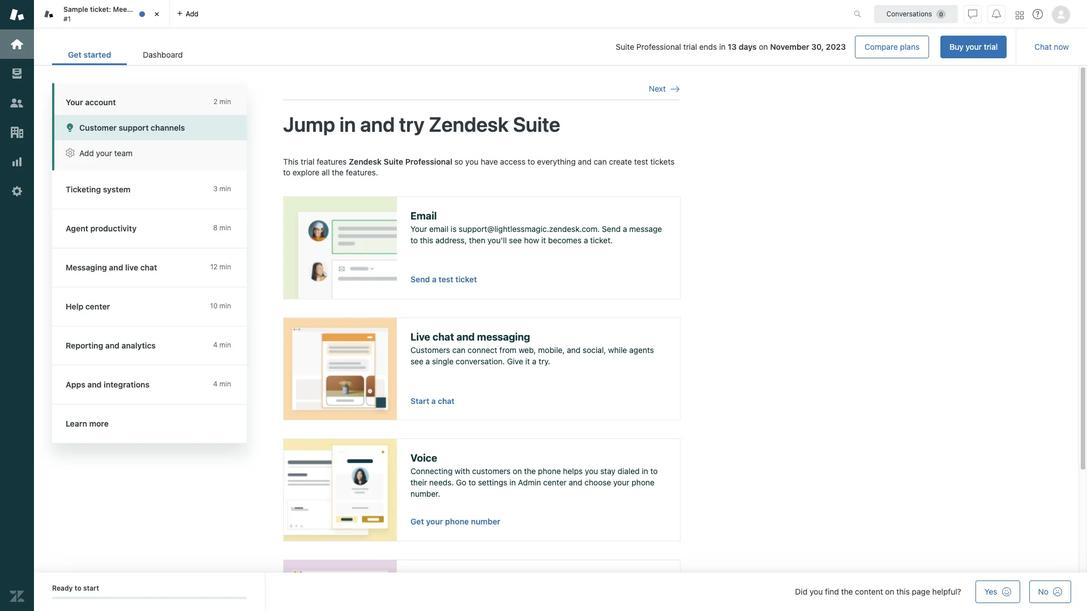 Task type: locate. For each thing, give the bounding box(es) containing it.
12 min
[[210, 263, 231, 271]]

compare plans button
[[855, 36, 929, 58]]

the up admin
[[524, 467, 536, 476]]

help center
[[66, 302, 110, 311]]

next
[[649, 84, 666, 93]]

0 vertical spatial zendesk
[[429, 112, 509, 137]]

0 vertical spatial center
[[85, 302, 110, 311]]

0 vertical spatial this
[[420, 236, 433, 245]]

access
[[500, 157, 526, 166]]

can left create
[[594, 157, 607, 166]]

tabs tab list
[[34, 0, 842, 28]]

get left started
[[68, 50, 81, 59]]

professional left so
[[405, 157, 452, 166]]

send up ticket.
[[602, 224, 621, 234]]

suite professional trial ends in 13 days on november 30, 2023
[[616, 42, 846, 52]]

trial left ends
[[683, 42, 697, 52]]

2 vertical spatial you
[[810, 587, 823, 597]]

features
[[317, 157, 347, 166]]

you
[[465, 157, 479, 166], [585, 467, 598, 476], [810, 587, 823, 597]]

0 horizontal spatial send
[[411, 275, 430, 284]]

see inside email your email is support@lightlessmagic.zendesk.com. send a message to this address, then you'll see how it becomes a ticket.
[[509, 236, 522, 245]]

send down email
[[411, 275, 430, 284]]

trial inside button
[[984, 42, 998, 52]]

chat right the start
[[438, 397, 455, 406]]

trial
[[683, 42, 697, 52], [984, 42, 998, 52], [301, 157, 315, 166]]

2 horizontal spatial suite
[[616, 42, 634, 52]]

2 4 min from the top
[[213, 380, 231, 388]]

1 vertical spatial you
[[585, 467, 598, 476]]

their
[[411, 478, 427, 488]]

to down email
[[411, 236, 418, 245]]

1 min from the top
[[219, 97, 231, 106]]

0 vertical spatial your
[[66, 97, 83, 107]]

center down helps
[[543, 478, 567, 488]]

the right the find
[[841, 587, 853, 597]]

no
[[1038, 587, 1049, 597]]

can
[[594, 157, 607, 166], [452, 346, 466, 355]]

your account
[[66, 97, 116, 107]]

in right jump
[[339, 112, 356, 137]]

on up admin
[[513, 467, 522, 476]]

1 horizontal spatial zendesk
[[429, 112, 509, 137]]

1 4 from the top
[[213, 341, 218, 349]]

chat up customers in the left of the page
[[433, 331, 454, 343]]

next button
[[649, 84, 680, 94]]

1 horizontal spatial it
[[541, 236, 546, 245]]

and down helps
[[569, 478, 583, 488]]

button displays agent's chat status as invisible. image
[[968, 9, 977, 18]]

1 vertical spatial get
[[411, 517, 424, 527]]

progress-bar progress bar
[[52, 598, 247, 600]]

4 min inside reporting and analytics heading
[[213, 341, 231, 349]]

the right all
[[332, 168, 344, 177]]

0 horizontal spatial professional
[[405, 157, 452, 166]]

test down address,
[[439, 275, 453, 284]]

sample ticket: meet the ticket #1
[[63, 5, 163, 23]]

0 vertical spatial chat
[[140, 263, 157, 272]]

1 vertical spatial chat
[[433, 331, 454, 343]]

region
[[283, 156, 681, 612]]

this down email
[[420, 236, 433, 245]]

zendesk
[[429, 112, 509, 137], [349, 157, 382, 166]]

2 vertical spatial phone
[[445, 517, 469, 527]]

content-title region
[[283, 112, 680, 138]]

a right the start
[[431, 397, 436, 406]]

single
[[432, 357, 454, 366]]

0 horizontal spatial your
[[66, 97, 83, 107]]

it right how
[[541, 236, 546, 245]]

1 horizontal spatial send
[[602, 224, 621, 234]]

zendesk image
[[10, 590, 24, 604]]

4 min for analytics
[[213, 341, 231, 349]]

min for apps and integrations
[[219, 380, 231, 388]]

trial down notifications image
[[984, 42, 998, 52]]

mobile,
[[538, 346, 565, 355]]

see inside live chat and messaging customers can connect from web, mobile, and social, while agents see a single conversation. give it a try.
[[411, 357, 424, 366]]

1 vertical spatial your
[[411, 224, 427, 234]]

on inside footer
[[885, 587, 895, 597]]

social,
[[583, 346, 606, 355]]

you inside so you have access to everything and can create test tickets to explore all the features.
[[465, 157, 479, 166]]

min inside ticketing system heading
[[219, 185, 231, 193]]

3 min from the top
[[219, 224, 231, 232]]

help center heading
[[52, 288, 258, 327]]

4 min from the top
[[219, 263, 231, 271]]

zendesk support image
[[10, 7, 24, 22]]

1 vertical spatial see
[[411, 357, 424, 366]]

tab list
[[52, 44, 199, 65]]

buy
[[950, 42, 964, 52]]

2 vertical spatial on
[[885, 587, 895, 597]]

so
[[455, 157, 463, 166]]

chat now button
[[1026, 36, 1078, 58]]

start a chat button
[[411, 396, 455, 406]]

while
[[608, 346, 627, 355]]

admin
[[518, 478, 541, 488]]

no button
[[1029, 581, 1071, 604]]

your right the buy
[[966, 42, 982, 52]]

0 horizontal spatial phone
[[445, 517, 469, 527]]

see down customers in the left of the page
[[411, 357, 424, 366]]

your inside add your team button
[[96, 148, 112, 158]]

conversation.
[[456, 357, 505, 366]]

apps
[[66, 380, 85, 390]]

email
[[429, 224, 449, 234]]

in
[[719, 42, 726, 52], [339, 112, 356, 137], [642, 467, 648, 476], [510, 478, 516, 488]]

messaging
[[477, 331, 530, 343]]

min inside agent productivity heading
[[219, 224, 231, 232]]

0 horizontal spatial you
[[465, 157, 479, 166]]

section containing suite professional trial ends in
[[208, 36, 1007, 58]]

you up the choose
[[585, 467, 598, 476]]

chat inside button
[[438, 397, 455, 406]]

4 inside apps and integrations heading
[[213, 380, 218, 388]]

professional inside region
[[405, 157, 452, 166]]

1 vertical spatial center
[[543, 478, 567, 488]]

0 horizontal spatial trial
[[301, 157, 315, 166]]

apps and integrations heading
[[52, 366, 258, 405]]

messaging and live chat heading
[[52, 249, 258, 288]]

get started image
[[10, 37, 24, 52]]

get down number.
[[411, 517, 424, 527]]

you inside 'voice connecting with customers on the phone helps you stay dialed in to their needs. go to settings in admin center and choose your phone number.'
[[585, 467, 598, 476]]

helps
[[563, 467, 583, 476]]

can up single
[[452, 346, 466, 355]]

0 vertical spatial test
[[634, 157, 648, 166]]

0 vertical spatial you
[[465, 157, 479, 166]]

get your phone number link
[[411, 517, 500, 527]]

customers image
[[10, 96, 24, 110]]

ticket.
[[590, 236, 613, 245]]

min for help center
[[219, 302, 231, 310]]

reporting and analytics heading
[[52, 327, 258, 366]]

can inside live chat and messaging customers can connect from web, mobile, and social, while agents see a single conversation. give it a try.
[[452, 346, 466, 355]]

1 vertical spatial 4 min
[[213, 380, 231, 388]]

1 vertical spatial 4
[[213, 380, 218, 388]]

0 vertical spatial on
[[759, 42, 768, 52]]

this inside footer
[[897, 587, 910, 597]]

1 4 min from the top
[[213, 341, 231, 349]]

1 horizontal spatial see
[[509, 236, 522, 245]]

conversations button
[[874, 5, 958, 23]]

0 horizontal spatial test
[[439, 275, 453, 284]]

1 vertical spatial suite
[[513, 112, 560, 137]]

1 horizontal spatial center
[[543, 478, 567, 488]]

you for so
[[465, 157, 479, 166]]

1 vertical spatial zendesk
[[349, 157, 382, 166]]

phone left number
[[445, 517, 469, 527]]

your down dialed
[[613, 478, 630, 488]]

and inside 'voice connecting with customers on the phone helps you stay dialed in to their needs. go to settings in admin center and choose your phone number.'
[[569, 478, 583, 488]]

November 30, 2023 text field
[[770, 42, 846, 52]]

trial inside region
[[301, 157, 315, 166]]

learn more heading
[[52, 405, 258, 444]]

0 vertical spatial get
[[68, 50, 81, 59]]

2 horizontal spatial you
[[810, 587, 823, 597]]

page
[[912, 587, 930, 597]]

your inside email your email is support@lightlessmagic.zendesk.com. send a message to this address, then you'll see how it becomes a ticket.
[[411, 224, 427, 234]]

10 min
[[210, 302, 231, 310]]

1 horizontal spatial on
[[759, 42, 768, 52]]

1 horizontal spatial phone
[[538, 467, 561, 476]]

your inside buy your trial button
[[966, 42, 982, 52]]

help
[[66, 302, 83, 311]]

zendesk up features.
[[349, 157, 382, 166]]

center inside 'voice connecting with customers on the phone helps you stay dialed in to their needs. go to settings in admin center and choose your phone number.'
[[543, 478, 567, 488]]

0 horizontal spatial it
[[525, 357, 530, 366]]

example of how the agent accepts an incoming phone call as well as how to log the details of the call. image
[[284, 439, 397, 541]]

4 for apps and integrations
[[213, 380, 218, 388]]

1 horizontal spatial this
[[897, 587, 910, 597]]

2 min from the top
[[219, 185, 231, 193]]

zendesk inside content-title region
[[429, 112, 509, 137]]

min inside your account heading
[[219, 97, 231, 106]]

1 vertical spatial this
[[897, 587, 910, 597]]

send inside email your email is support@lightlessmagic.zendesk.com. send a message to this address, then you'll see how it becomes a ticket.
[[602, 224, 621, 234]]

tab
[[34, 0, 170, 28]]

example of a help center article. image
[[284, 560, 397, 612]]

1 horizontal spatial professional
[[637, 42, 681, 52]]

0 horizontal spatial zendesk
[[349, 157, 382, 166]]

message
[[629, 224, 662, 234]]

ticket down then
[[455, 275, 477, 284]]

section
[[208, 36, 1007, 58]]

1 vertical spatial phone
[[632, 478, 655, 488]]

get started
[[68, 50, 111, 59]]

0 horizontal spatial on
[[513, 467, 522, 476]]

0 vertical spatial ticket
[[144, 5, 163, 14]]

0 horizontal spatial see
[[411, 357, 424, 366]]

2 vertical spatial suite
[[384, 157, 403, 166]]

center right help
[[85, 302, 110, 311]]

in right dialed
[[642, 467, 648, 476]]

customers
[[411, 346, 450, 355]]

chat
[[140, 263, 157, 272], [433, 331, 454, 343], [438, 397, 455, 406]]

on right days
[[759, 42, 768, 52]]

you for did
[[810, 587, 823, 597]]

1 vertical spatial can
[[452, 346, 466, 355]]

phone up admin
[[538, 467, 561, 476]]

in inside content-title region
[[339, 112, 356, 137]]

and up connect
[[457, 331, 475, 343]]

13
[[728, 42, 737, 52]]

yes
[[985, 587, 998, 597]]

jump in and try zendesk suite
[[283, 112, 560, 137]]

go
[[456, 478, 466, 488]]

1 horizontal spatial suite
[[513, 112, 560, 137]]

and left try
[[360, 112, 395, 137]]

1 vertical spatial ticket
[[455, 275, 477, 284]]

suite inside section
[[616, 42, 634, 52]]

5 min from the top
[[219, 302, 231, 310]]

learn
[[66, 419, 87, 429]]

ticketing
[[66, 185, 101, 194]]

1 vertical spatial test
[[439, 275, 453, 284]]

1 horizontal spatial you
[[585, 467, 598, 476]]

this left page
[[897, 587, 910, 597]]

footer
[[34, 573, 1087, 612]]

chat inside live chat and messaging customers can connect from web, mobile, and social, while agents see a single conversation. give it a try.
[[433, 331, 454, 343]]

3
[[213, 185, 218, 193]]

your right add
[[96, 148, 112, 158]]

dashboard tab
[[127, 44, 199, 65]]

chat right live
[[140, 263, 157, 272]]

add button
[[170, 0, 205, 28]]

2 vertical spatial chat
[[438, 397, 455, 406]]

4 min for integrations
[[213, 380, 231, 388]]

7 min from the top
[[219, 380, 231, 388]]

0 vertical spatial 4 min
[[213, 341, 231, 349]]

get inside tab list
[[68, 50, 81, 59]]

4 min inside apps and integrations heading
[[213, 380, 231, 388]]

min inside messaging and live chat heading
[[219, 263, 231, 271]]

agent productivity
[[66, 224, 137, 233]]

close image
[[151, 8, 163, 20]]

this
[[420, 236, 433, 245], [897, 587, 910, 597]]

your for buy your trial
[[966, 42, 982, 52]]

1 horizontal spatial trial
[[683, 42, 697, 52]]

more
[[89, 419, 109, 429]]

a left ticket.
[[584, 236, 588, 245]]

to down the this
[[283, 168, 290, 177]]

2 horizontal spatial on
[[885, 587, 895, 597]]

get
[[68, 50, 81, 59], [411, 517, 424, 527]]

and
[[360, 112, 395, 137], [578, 157, 592, 166], [109, 263, 123, 272], [457, 331, 475, 343], [105, 341, 119, 351], [567, 346, 581, 355], [87, 380, 102, 390], [569, 478, 583, 488]]

your down number.
[[426, 517, 443, 527]]

then
[[469, 236, 485, 245]]

1 horizontal spatial test
[[634, 157, 648, 166]]

trial up explore
[[301, 157, 315, 166]]

suite
[[616, 42, 634, 52], [513, 112, 560, 137], [384, 157, 403, 166]]

and right everything
[[578, 157, 592, 166]]

compare plans
[[865, 42, 920, 52]]

your
[[966, 42, 982, 52], [96, 148, 112, 158], [613, 478, 630, 488], [426, 517, 443, 527]]

0 vertical spatial suite
[[616, 42, 634, 52]]

1 vertical spatial send
[[411, 275, 430, 284]]

30,
[[812, 42, 824, 52]]

features.
[[346, 168, 378, 177]]

1 horizontal spatial ticket
[[455, 275, 477, 284]]

professional up next
[[637, 42, 681, 52]]

started
[[84, 50, 111, 59]]

phone down dialed
[[632, 478, 655, 488]]

0 horizontal spatial suite
[[384, 157, 403, 166]]

0 vertical spatial can
[[594, 157, 607, 166]]

zendesk inside region
[[349, 157, 382, 166]]

your left account at the top of page
[[66, 97, 83, 107]]

your down email
[[411, 224, 427, 234]]

to right dialed
[[651, 467, 658, 476]]

the right the meet
[[132, 5, 142, 14]]

messaging
[[66, 263, 107, 272]]

integrations
[[104, 380, 150, 390]]

so you have access to everything and can create test tickets to explore all the features.
[[283, 157, 675, 177]]

1 horizontal spatial your
[[411, 224, 427, 234]]

min inside help center heading
[[219, 302, 231, 310]]

2 horizontal spatial trial
[[984, 42, 998, 52]]

2 4 from the top
[[213, 380, 218, 388]]

you right did
[[810, 587, 823, 597]]

on right content at the bottom right of the page
[[885, 587, 895, 597]]

to left start
[[75, 584, 81, 593]]

see left how
[[509, 236, 522, 245]]

2
[[213, 97, 218, 106]]

ticketing system heading
[[52, 170, 258, 210]]

min inside apps and integrations heading
[[219, 380, 231, 388]]

november
[[770, 42, 810, 52]]

0 horizontal spatial center
[[85, 302, 110, 311]]

get inside region
[[411, 517, 424, 527]]

1 horizontal spatial can
[[594, 157, 607, 166]]

0 horizontal spatial ticket
[[144, 5, 163, 14]]

0 horizontal spatial this
[[420, 236, 433, 245]]

stay
[[600, 467, 616, 476]]

support
[[119, 123, 149, 133]]

live chat and messaging customers can connect from web, mobile, and social, while agents see a single conversation. give it a try.
[[411, 331, 654, 366]]

you right so
[[465, 157, 479, 166]]

productivity
[[90, 224, 137, 233]]

chat inside heading
[[140, 263, 157, 272]]

have
[[481, 157, 498, 166]]

a left try.
[[532, 357, 537, 366]]

phone
[[538, 467, 561, 476], [632, 478, 655, 488], [445, 517, 469, 527]]

0 vertical spatial it
[[541, 236, 546, 245]]

number
[[471, 517, 500, 527]]

to right go
[[469, 478, 476, 488]]

a left message
[[623, 224, 627, 234]]

and left live
[[109, 263, 123, 272]]

center inside heading
[[85, 302, 110, 311]]

6 min from the top
[[219, 341, 231, 349]]

4 inside reporting and analytics heading
[[213, 341, 218, 349]]

1 vertical spatial it
[[525, 357, 530, 366]]

ticket right the meet
[[144, 5, 163, 14]]

1 horizontal spatial get
[[411, 517, 424, 527]]

tab list containing get started
[[52, 44, 199, 65]]

#1
[[63, 14, 71, 23]]

in left 13
[[719, 42, 726, 52]]

and inside content-title region
[[360, 112, 395, 137]]

0 vertical spatial send
[[602, 224, 621, 234]]

1 vertical spatial on
[[513, 467, 522, 476]]

0 horizontal spatial get
[[68, 50, 81, 59]]

min for ticketing system
[[219, 185, 231, 193]]

min inside reporting and analytics heading
[[219, 341, 231, 349]]

0 vertical spatial see
[[509, 236, 522, 245]]

0 vertical spatial professional
[[637, 42, 681, 52]]

test right create
[[634, 157, 648, 166]]

your inside 'voice connecting with customers on the phone helps you stay dialed in to their needs. go to settings in admin center and choose your phone number.'
[[613, 478, 630, 488]]

0 vertical spatial 4
[[213, 341, 218, 349]]

zendesk up so
[[429, 112, 509, 137]]

it down web,
[[525, 357, 530, 366]]

the inside sample ticket: meet the ticket #1
[[132, 5, 142, 14]]

0 horizontal spatial can
[[452, 346, 466, 355]]

the inside footer
[[841, 587, 853, 597]]

agents
[[629, 346, 654, 355]]

1 vertical spatial professional
[[405, 157, 452, 166]]



Task type: vqa. For each thing, say whether or not it's contained in the screenshot.
'3'
yes



Task type: describe. For each thing, give the bounding box(es) containing it.
and inside heading
[[109, 263, 123, 272]]

professional inside section
[[637, 42, 681, 52]]

ready
[[52, 584, 73, 593]]

ticketing system
[[66, 185, 130, 194]]

trial for your
[[984, 42, 998, 52]]

number.
[[411, 489, 440, 499]]

add
[[186, 9, 198, 18]]

example of email conversation inside of the ticketing system and the customer is asking the agent about reimbursement policy. image
[[284, 197, 397, 299]]

zendesk products image
[[1016, 11, 1024, 19]]

to inside email your email is support@lightlessmagic.zendesk.com. send a message to this address, then you'll see how it becomes a ticket.
[[411, 236, 418, 245]]

10
[[210, 302, 218, 310]]

becomes
[[548, 236, 582, 245]]

a inside button
[[431, 397, 436, 406]]

min for reporting and analytics
[[219, 341, 231, 349]]

reporting image
[[10, 155, 24, 169]]

this inside email your email is support@lightlessmagic.zendesk.com. send a message to this address, then you'll see how it becomes a ticket.
[[420, 236, 433, 245]]

4 for reporting and analytics
[[213, 341, 218, 349]]

needs.
[[429, 478, 454, 488]]

all
[[322, 168, 330, 177]]

now
[[1054, 42, 1069, 52]]

customers
[[472, 467, 511, 476]]

get your phone number
[[411, 517, 500, 527]]

add your team
[[79, 148, 133, 158]]

ready to start
[[52, 584, 99, 593]]

customer
[[79, 123, 117, 133]]

start
[[411, 397, 429, 406]]

start
[[83, 584, 99, 593]]

suite inside region
[[384, 157, 403, 166]]

start a chat
[[411, 397, 455, 406]]

chat now
[[1035, 42, 1069, 52]]

on inside 'voice connecting with customers on the phone helps you stay dialed in to their needs. go to settings in admin center and choose your phone number.'
[[513, 467, 522, 476]]

ends
[[699, 42, 717, 52]]

and left social,
[[567, 346, 581, 355]]

settings
[[478, 478, 507, 488]]

customer support channels button
[[54, 115, 247, 140]]

your for add your team
[[96, 148, 112, 158]]

0 vertical spatial phone
[[538, 467, 561, 476]]

plans
[[900, 42, 920, 52]]

analytics
[[121, 341, 156, 351]]

learn more
[[66, 419, 109, 429]]

connecting
[[411, 467, 453, 476]]

trial for professional
[[683, 42, 697, 52]]

agent
[[66, 224, 88, 233]]

the inside so you have access to everything and can create test tickets to explore all the features.
[[332, 168, 344, 177]]

main element
[[0, 0, 34, 612]]

web,
[[519, 346, 536, 355]]

organizations image
[[10, 125, 24, 140]]

ticket:
[[90, 5, 111, 14]]

on inside section
[[759, 42, 768, 52]]

example of conversation inside of messaging and the customer is asking the agent about changing the size of the retail order. image
[[284, 318, 397, 420]]

give
[[507, 357, 523, 366]]

create
[[609, 157, 632, 166]]

in inside section
[[719, 42, 726, 52]]

2 min
[[213, 97, 231, 106]]

try.
[[539, 357, 550, 366]]

send a test ticket
[[411, 275, 477, 284]]

reporting and analytics
[[66, 341, 156, 351]]

team
[[114, 148, 133, 158]]

choose
[[585, 478, 611, 488]]

chat
[[1035, 42, 1052, 52]]

it inside email your email is support@lightlessmagic.zendesk.com. send a message to this address, then you'll see how it becomes a ticket.
[[541, 236, 546, 245]]

this
[[283, 157, 299, 166]]

find
[[825, 587, 839, 597]]

voice
[[411, 452, 437, 464]]

2 horizontal spatial phone
[[632, 478, 655, 488]]

add your team button
[[54, 140, 247, 166]]

to inside footer
[[75, 584, 81, 593]]

your for get your phone number
[[426, 517, 443, 527]]

send a test ticket link
[[411, 275, 477, 284]]

account
[[85, 97, 116, 107]]

test inside so you have access to everything and can create test tickets to explore all the features.
[[634, 157, 648, 166]]

8
[[213, 224, 218, 232]]

ticket inside region
[[455, 275, 477, 284]]

it inside live chat and messaging customers can connect from web, mobile, and social, while agents see a single conversation. give it a try.
[[525, 357, 530, 366]]

try
[[399, 112, 425, 137]]

and left 'analytics'
[[105, 341, 119, 351]]

notifications image
[[992, 9, 1001, 18]]

get for get started
[[68, 50, 81, 59]]

agent productivity heading
[[52, 210, 258, 249]]

8 min
[[213, 224, 231, 232]]

helpful?
[[932, 587, 961, 597]]

customer support channels
[[79, 123, 185, 133]]

how
[[524, 236, 539, 245]]

conversations
[[887, 9, 932, 18]]

reporting
[[66, 341, 103, 351]]

can inside so you have access to everything and can create test tickets to explore all the features.
[[594, 157, 607, 166]]

everything
[[537, 157, 576, 166]]

buy your trial
[[950, 42, 998, 52]]

min for messaging and live chat
[[219, 263, 231, 271]]

get for get your phone number
[[411, 517, 424, 527]]

suite inside content-title region
[[513, 112, 560, 137]]

explore
[[293, 168, 320, 177]]

live
[[411, 331, 430, 343]]

meet
[[113, 5, 130, 14]]

a down customers in the left of the page
[[426, 357, 430, 366]]

address,
[[435, 236, 467, 245]]

learn more button
[[52, 405, 245, 443]]

and inside so you have access to everything and can create test tickets to explore all the features.
[[578, 157, 592, 166]]

get help image
[[1033, 9, 1043, 19]]

ticket inside sample ticket: meet the ticket #1
[[144, 5, 163, 14]]

with
[[455, 467, 470, 476]]

your account heading
[[52, 83, 258, 115]]

live
[[125, 263, 138, 272]]

voice connecting with customers on the phone helps you stay dialed in to their needs. go to settings in admin center and choose your phone number.
[[411, 452, 658, 499]]

messaging and live chat
[[66, 263, 157, 272]]

channels
[[151, 123, 185, 133]]

content
[[855, 587, 883, 597]]

email your email is support@lightlessmagic.zendesk.com. send a message to this address, then you'll see how it becomes a ticket.
[[411, 210, 662, 245]]

buy your trial button
[[941, 36, 1007, 58]]

footer containing did you find the content on this page helpful?
[[34, 573, 1087, 612]]

admin image
[[10, 184, 24, 199]]

the inside 'voice connecting with customers on the phone helps you stay dialed in to their needs. go to settings in admin center and choose your phone number.'
[[524, 467, 536, 476]]

to right access
[[528, 157, 535, 166]]

a down address,
[[432, 275, 437, 284]]

from
[[500, 346, 517, 355]]

did you find the content on this page helpful?
[[795, 587, 961, 597]]

tab containing sample ticket: meet the ticket
[[34, 0, 170, 28]]

min for agent productivity
[[219, 224, 231, 232]]

your inside heading
[[66, 97, 83, 107]]

this trial features zendesk suite professional
[[283, 157, 452, 166]]

in left admin
[[510, 478, 516, 488]]

and right apps
[[87, 380, 102, 390]]

views image
[[10, 66, 24, 81]]

region containing email
[[283, 156, 681, 612]]

sample
[[63, 5, 88, 14]]

add
[[79, 148, 94, 158]]

min for your account
[[219, 97, 231, 106]]



